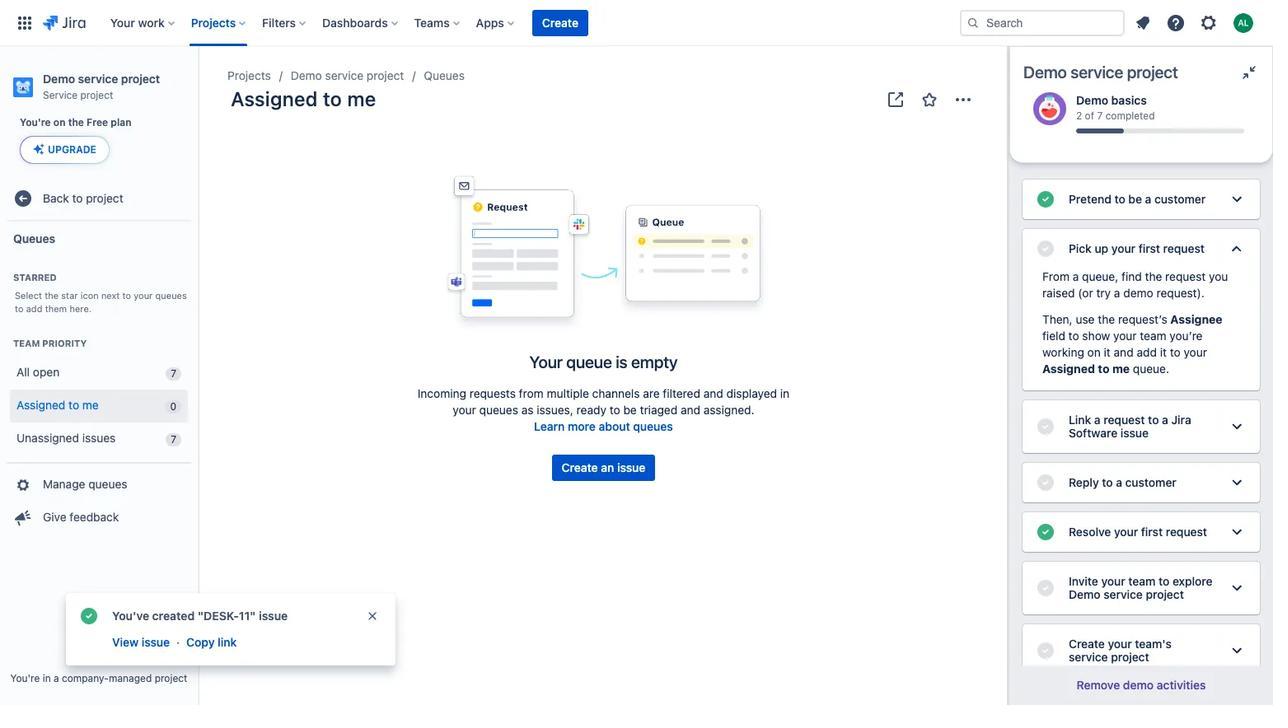 Task type: locate. For each thing, give the bounding box(es) containing it.
back to project
[[43, 191, 123, 205]]

assigned down all open
[[16, 398, 65, 412]]

icon
[[80, 290, 99, 301]]

issue right 11"
[[259, 609, 288, 623]]

a right reply
[[1116, 475, 1122, 489]]

1 vertical spatial create
[[562, 461, 598, 475]]

next
[[101, 290, 120, 301]]

assigned down working
[[1042, 362, 1095, 376]]

7 right of
[[1097, 110, 1103, 122]]

chevron image for customer
[[1227, 190, 1247, 209]]

to up about
[[610, 403, 620, 417]]

your inside starred select the star icon next to your queues to add them here.
[[134, 290, 153, 301]]

checked image left invite
[[1036, 578, 1056, 598]]

customer up the resolve your first request dropdown button
[[1125, 475, 1177, 489]]

1 horizontal spatial add
[[1137, 345, 1157, 359]]

checked image for pretend
[[1036, 190, 1056, 209]]

0 horizontal spatial your
[[110, 15, 135, 29]]

request's
[[1118, 312, 1167, 326]]

create right apps popup button at the top left
[[542, 15, 578, 29]]

1 vertical spatial first
[[1141, 525, 1163, 539]]

chevron image inside link a request to a jira software issue dropdown button
[[1227, 417, 1247, 437]]

1 horizontal spatial and
[[703, 386, 723, 400]]

filters
[[262, 15, 296, 29]]

1 horizontal spatial on
[[1087, 345, 1101, 359]]

assigned inside then, use the request's assignee field to show your team you're working on it and add it to your assigned to me queue.
[[1042, 362, 1095, 376]]

queue.
[[1133, 362, 1169, 376]]

projects inside popup button
[[191, 15, 236, 29]]

the inside then, use the request's assignee field to show your team you're working on it and add it to your assigned to me queue.
[[1098, 312, 1115, 326]]

queues link
[[424, 66, 465, 86]]

to right pretend
[[1114, 192, 1125, 206]]

2 horizontal spatial assigned
[[1042, 362, 1095, 376]]

0 horizontal spatial me
[[82, 398, 99, 412]]

me up issues
[[82, 398, 99, 412]]

the
[[68, 116, 84, 129], [1145, 269, 1162, 283], [45, 290, 59, 301], [1098, 312, 1115, 326]]

first up find
[[1139, 241, 1160, 255]]

your right invite
[[1101, 574, 1125, 588]]

to inside 'team priority' group
[[69, 398, 79, 412]]

service inside invite your team to explore demo service project
[[1104, 588, 1143, 602]]

team priority group
[[7, 320, 191, 462]]

projects
[[191, 15, 236, 29], [227, 68, 271, 82]]

queues
[[424, 68, 465, 82], [13, 231, 55, 245]]

then,
[[1042, 312, 1073, 326]]

checked image left pretend
[[1036, 190, 1056, 209]]

your right next
[[134, 290, 153, 301]]

customer up pick up your first request dropdown button
[[1154, 192, 1206, 206]]

2 vertical spatial assigned
[[16, 398, 65, 412]]

service up free
[[78, 72, 118, 86]]

star
[[61, 290, 78, 301]]

apps
[[476, 15, 504, 29]]

in left company-
[[43, 672, 51, 685]]

team down the resolve your first request dropdown button
[[1128, 574, 1156, 588]]

me
[[347, 87, 376, 110], [1112, 362, 1130, 376], [82, 398, 99, 412]]

queues right next
[[155, 290, 187, 301]]

team down request's
[[1140, 329, 1166, 343]]

manage queues button
[[7, 468, 191, 501]]

1 vertical spatial your
[[529, 353, 563, 372]]

add inside starred select the star icon next to your queues to add them here.
[[26, 303, 42, 314]]

project up remove demo activities
[[1111, 650, 1149, 664]]

0 vertical spatial be
[[1128, 192, 1142, 206]]

the inside starred select the star icon next to your queues to add them here.
[[45, 290, 59, 301]]

jira image
[[43, 13, 85, 33], [43, 13, 85, 33]]

demo inside demo service project service project
[[43, 72, 75, 86]]

project right "managed"
[[155, 672, 187, 685]]

checked image inside invite your team to explore demo service project dropdown button
[[1036, 578, 1056, 598]]

demo inside from a queue, find the request you raised (or try a demo request).
[[1123, 286, 1153, 300]]

chevron image inside reply to a customer dropdown button
[[1227, 473, 1247, 493]]

teams
[[414, 15, 450, 29]]

queues up give feedback button
[[88, 477, 127, 491]]

and up queue.
[[1114, 345, 1134, 359]]

your profile and settings image
[[1234, 13, 1253, 33]]

queues down teams dropdown button
[[424, 68, 465, 82]]

your
[[1111, 241, 1136, 255], [134, 290, 153, 301], [1113, 329, 1137, 343], [1184, 345, 1207, 359], [453, 403, 476, 417], [1114, 525, 1138, 539], [1101, 574, 1125, 588], [1108, 637, 1132, 651]]

0 vertical spatial chevron image
[[1227, 522, 1247, 542]]

a up (or
[[1073, 269, 1079, 283]]

checked image left reply
[[1036, 473, 1056, 493]]

to inside invite your team to explore demo service project
[[1159, 574, 1170, 588]]

service right invite
[[1104, 588, 1143, 602]]

chevron image inside pick up your first request dropdown button
[[1227, 239, 1247, 259]]

service inside create your team's service project
[[1069, 650, 1108, 664]]

your queue is empty
[[529, 353, 678, 372]]

from
[[519, 386, 544, 400]]

2
[[1076, 110, 1082, 122]]

manage
[[43, 477, 85, 491]]

pick up your first request
[[1069, 241, 1205, 255]]

multiple
[[547, 386, 589, 400]]

empty
[[631, 353, 678, 372]]

1 vertical spatial add
[[1137, 345, 1157, 359]]

0 vertical spatial you're
[[20, 116, 51, 129]]

1 horizontal spatial assigned to me
[[231, 87, 376, 110]]

a
[[1145, 192, 1151, 206], [1073, 269, 1079, 283], [1114, 286, 1120, 300], [1094, 413, 1101, 427], [1162, 413, 1168, 427], [1116, 475, 1122, 489], [54, 672, 59, 685]]

open
[[33, 365, 60, 379]]

1 chevron image from the top
[[1227, 522, 1247, 542]]

sidebar navigation image
[[180, 66, 216, 99]]

0 vertical spatial first
[[1139, 241, 1160, 255]]

notifications image
[[1133, 13, 1153, 33]]

service
[[1071, 63, 1123, 82], [325, 68, 364, 82], [78, 72, 118, 86], [1104, 588, 1143, 602], [1069, 650, 1108, 664]]

issues,
[[537, 403, 573, 417]]

demo service project
[[1023, 63, 1178, 82], [291, 68, 404, 82]]

help image
[[1166, 13, 1186, 33]]

link
[[218, 635, 237, 649]]

your inside incoming requests from multiple channels are filtered and displayed in your queues as issues, ready to be triaged and assigned. learn more about queues
[[453, 403, 476, 417]]

primary element
[[10, 0, 960, 46]]

0 horizontal spatial on
[[53, 116, 66, 129]]

0 vertical spatial and
[[1114, 345, 1134, 359]]

2 vertical spatial 7
[[171, 433, 176, 445]]

your right resolve
[[1114, 525, 1138, 539]]

chevron image for request
[[1227, 239, 1247, 259]]

0 vertical spatial in
[[780, 386, 790, 400]]

to left explore
[[1159, 574, 1170, 588]]

your inside popup button
[[110, 15, 135, 29]]

checked image inside link a request to a jira software issue dropdown button
[[1036, 417, 1056, 437]]

queues
[[155, 290, 187, 301], [479, 403, 518, 417], [633, 419, 673, 433], [88, 477, 127, 491]]

add down select
[[26, 303, 42, 314]]

1 vertical spatial me
[[1112, 362, 1130, 376]]

issue inside link a request to a jira software issue
[[1120, 426, 1149, 440]]

field
[[1042, 329, 1065, 343]]

you're for you're in a company-managed project
[[10, 672, 40, 685]]

as
[[521, 403, 534, 417]]

on down service
[[53, 116, 66, 129]]

2 chevron image from the top
[[1227, 578, 1247, 598]]

you're for you're on the free plan
[[20, 116, 51, 129]]

issue right view
[[141, 635, 170, 649]]

1 vertical spatial on
[[1087, 345, 1101, 359]]

an
[[601, 461, 614, 475]]

5 checked image from the top
[[1036, 578, 1056, 598]]

projects for projects 'link'
[[227, 68, 271, 82]]

company-
[[62, 672, 109, 685]]

your up from
[[529, 353, 563, 372]]

ready
[[577, 403, 606, 417]]

demo down find
[[1123, 286, 1153, 300]]

demo
[[1123, 286, 1153, 300], [1123, 678, 1154, 692]]

the for you're on the free plan
[[68, 116, 84, 129]]

chevron image inside create your team's service project dropdown button
[[1227, 641, 1247, 661]]

3 checked image from the top
[[1036, 417, 1056, 437]]

checked image
[[1036, 190, 1056, 209], [1036, 239, 1056, 259], [1036, 417, 1056, 437], [1036, 473, 1056, 493], [1036, 578, 1056, 598]]

pretend
[[1069, 192, 1112, 206]]

1 vertical spatial be
[[623, 403, 637, 417]]

projects link
[[227, 66, 271, 86]]

raised
[[1042, 286, 1075, 300]]

create inside the primary element
[[542, 15, 578, 29]]

0 horizontal spatial it
[[1104, 345, 1111, 359]]

banner
[[0, 0, 1273, 46]]

1 vertical spatial projects
[[227, 68, 271, 82]]

add up queue.
[[1137, 345, 1157, 359]]

2 horizontal spatial me
[[1112, 362, 1130, 376]]

1 vertical spatial assigned
[[1042, 362, 1095, 376]]

0 horizontal spatial queues
[[13, 231, 55, 245]]

0 vertical spatial your
[[110, 15, 135, 29]]

you're left company-
[[10, 672, 40, 685]]

Search field
[[960, 9, 1125, 36]]

checked image inside create your team's service project dropdown button
[[1036, 641, 1056, 661]]

you're down service
[[20, 116, 51, 129]]

invite your team to explore demo service project button
[[1023, 562, 1260, 615]]

be down "channels"
[[623, 403, 637, 417]]

checked image left create your team's service project
[[1036, 641, 1056, 661]]

be right pretend
[[1128, 192, 1142, 206]]

the up show
[[1098, 312, 1115, 326]]

demo down filters 'dropdown button' on the top left
[[291, 68, 322, 82]]

displayed
[[726, 386, 777, 400]]

7 up 0
[[171, 367, 176, 379]]

it up queue.
[[1160, 345, 1167, 359]]

starred group
[[7, 255, 191, 320]]

feedback
[[70, 510, 119, 524]]

7 down 0
[[171, 433, 176, 445]]

chevron image inside the 'pretend to be a customer' dropdown button
[[1227, 190, 1247, 209]]

dismiss image
[[366, 610, 379, 623]]

managed
[[109, 672, 152, 685]]

to inside back to project link
[[72, 191, 83, 205]]

me down demo service project link
[[347, 87, 376, 110]]

in
[[780, 386, 790, 400], [43, 672, 51, 685]]

me left queue.
[[1112, 362, 1130, 376]]

project inside demo service project link
[[367, 68, 404, 82]]

2 checked image from the top
[[1036, 641, 1056, 661]]

checked image inside the resolve your first request dropdown button
[[1036, 522, 1056, 542]]

3 chevron image from the top
[[1227, 641, 1247, 661]]

0 vertical spatial projects
[[191, 15, 236, 29]]

0 horizontal spatial assigned to me
[[16, 398, 99, 412]]

assigned to me up unassigned issues
[[16, 398, 99, 412]]

starred
[[13, 272, 57, 283]]

checked image for pick
[[1036, 239, 1056, 259]]

your work
[[110, 15, 165, 29]]

be inside the 'pretend to be a customer' dropdown button
[[1128, 192, 1142, 206]]

chevron image
[[1227, 190, 1247, 209], [1227, 239, 1247, 259], [1227, 417, 1247, 437], [1227, 473, 1247, 493]]

your left work
[[110, 15, 135, 29]]

project up plan at top
[[121, 72, 160, 86]]

1 vertical spatial assigned to me
[[16, 398, 99, 412]]

2 vertical spatial create
[[1069, 637, 1105, 651]]

3 chevron image from the top
[[1227, 417, 1247, 437]]

assigned to me down demo service project link
[[231, 87, 376, 110]]

1 horizontal spatial in
[[780, 386, 790, 400]]

checked image inside the 'pretend to be a customer' dropdown button
[[1036, 190, 1056, 209]]

checked image up from at top
[[1036, 239, 1056, 259]]

0 horizontal spatial be
[[623, 403, 637, 417]]

2 chevron image from the top
[[1227, 239, 1247, 259]]

create
[[542, 15, 578, 29], [562, 461, 598, 475], [1069, 637, 1105, 651]]

checked image inside reply to a customer dropdown button
[[1036, 473, 1056, 493]]

1 vertical spatial and
[[703, 386, 723, 400]]

create inside create your team's service project
[[1069, 637, 1105, 651]]

of
[[1085, 110, 1094, 122]]

dashboards button
[[317, 9, 404, 36]]

0 vertical spatial create
[[542, 15, 578, 29]]

the right find
[[1145, 269, 1162, 283]]

checked image inside pick up your first request dropdown button
[[1036, 239, 1056, 259]]

1 vertical spatial demo
[[1123, 678, 1154, 692]]

your left 'team's' at the bottom of page
[[1108, 637, 1132, 651]]

project down dashboards popup button
[[367, 68, 404, 82]]

assigned down projects 'link'
[[231, 87, 318, 110]]

project up basics
[[1127, 63, 1178, 82]]

create your team's service project
[[1069, 637, 1172, 664]]

completed
[[1106, 110, 1155, 122]]

project up 'team's' at the bottom of page
[[1146, 588, 1184, 602]]

service up remove
[[1069, 650, 1108, 664]]

be
[[1128, 192, 1142, 206], [623, 403, 637, 417]]

checked image for invite
[[1036, 578, 1056, 598]]

2 horizontal spatial and
[[1114, 345, 1134, 359]]

show
[[1082, 329, 1110, 343]]

search image
[[967, 16, 980, 29]]

1 horizontal spatial be
[[1128, 192, 1142, 206]]

1 horizontal spatial queues
[[424, 68, 465, 82]]

1 horizontal spatial me
[[347, 87, 376, 110]]

0 horizontal spatial demo service project
[[291, 68, 404, 82]]

banner containing your work
[[0, 0, 1273, 46]]

group containing manage queues
[[7, 462, 191, 539]]

1 horizontal spatial it
[[1160, 345, 1167, 359]]

demo down create your team's service project dropdown button
[[1123, 678, 1154, 692]]

customer
[[1154, 192, 1206, 206], [1125, 475, 1177, 489]]

all open
[[16, 365, 60, 379]]

0 vertical spatial checked image
[[1036, 522, 1056, 542]]

4 checked image from the top
[[1036, 473, 1056, 493]]

assigned to me
[[231, 87, 376, 110], [16, 398, 99, 412]]

0 vertical spatial add
[[26, 303, 42, 314]]

assigned.
[[704, 403, 755, 417]]

0 vertical spatial 7
[[1097, 110, 1103, 122]]

in right displayed
[[780, 386, 790, 400]]

issue right software
[[1120, 426, 1149, 440]]

to inside reply to a customer dropdown button
[[1102, 475, 1113, 489]]

checked image
[[1036, 522, 1056, 542], [1036, 641, 1056, 661]]

to up unassigned issues
[[69, 398, 79, 412]]

resolve your first request button
[[1023, 513, 1260, 552]]

to left the jira
[[1148, 413, 1159, 427]]

1 checked image from the top
[[1036, 190, 1056, 209]]

and down filtered
[[681, 403, 700, 417]]

the up the them
[[45, 290, 59, 301]]

0 horizontal spatial and
[[681, 403, 700, 417]]

activities
[[1157, 678, 1206, 692]]

1 vertical spatial 7
[[171, 367, 176, 379]]

2 vertical spatial chevron image
[[1227, 641, 1247, 661]]

to right reply
[[1102, 475, 1113, 489]]

to up working
[[1068, 329, 1079, 343]]

the left free
[[68, 116, 84, 129]]

chevron image for a
[[1227, 417, 1247, 437]]

1 vertical spatial you're
[[10, 672, 40, 685]]

create for create your team's service project
[[1069, 637, 1105, 651]]

your down incoming
[[453, 403, 476, 417]]

0 horizontal spatial assigned
[[16, 398, 65, 412]]

me inside 'team priority' group
[[82, 398, 99, 412]]

1 vertical spatial team
[[1128, 574, 1156, 588]]

and inside then, use the request's assignee field to show your team you're working on it and add it to your assigned to me queue.
[[1114, 345, 1134, 359]]

more
[[568, 419, 596, 433]]

here.
[[70, 303, 92, 314]]

your for your queue is empty
[[529, 353, 563, 372]]

group
[[7, 462, 191, 539]]

7
[[1097, 110, 1103, 122], [171, 367, 176, 379], [171, 433, 176, 445]]

create up remove
[[1069, 637, 1105, 651]]

your for your work
[[110, 15, 135, 29]]

0 vertical spatial queues
[[424, 68, 465, 82]]

demo service project down 'dashboards'
[[291, 68, 404, 82]]

0 vertical spatial me
[[347, 87, 376, 110]]

on down show
[[1087, 345, 1101, 359]]

it down show
[[1104, 345, 1111, 359]]

0 vertical spatial demo
[[1123, 286, 1153, 300]]

create left an
[[562, 461, 598, 475]]

1 chevron image from the top
[[1227, 190, 1247, 209]]

progress bar
[[1076, 129, 1244, 133]]

success image
[[79, 606, 99, 626]]

reply to a customer
[[1069, 475, 1177, 489]]

team priority
[[13, 337, 87, 348]]

to right 'back'
[[72, 191, 83, 205]]

checked image left resolve
[[1036, 522, 1056, 542]]

0 vertical spatial team
[[1140, 329, 1166, 343]]

queues up the 'starred' at top left
[[13, 231, 55, 245]]

2 checked image from the top
[[1036, 239, 1056, 259]]

demo service project up demo basics 2 of 7 completed
[[1023, 63, 1178, 82]]

4 chevron image from the top
[[1227, 473, 1247, 493]]

issue right an
[[617, 461, 646, 475]]

2 vertical spatial me
[[82, 398, 99, 412]]

1 vertical spatial in
[[43, 672, 51, 685]]

checked image left link
[[1036, 417, 1056, 437]]

1 vertical spatial chevron image
[[1227, 578, 1247, 598]]

0 horizontal spatial add
[[26, 303, 42, 314]]

1 vertical spatial checked image
[[1036, 641, 1056, 661]]

chevron image
[[1227, 522, 1247, 542], [1227, 578, 1247, 598], [1227, 641, 1247, 661]]

collapse panel image
[[1239, 63, 1259, 82]]

1 vertical spatial customer
[[1125, 475, 1177, 489]]

1 horizontal spatial assigned
[[231, 87, 318, 110]]

1 horizontal spatial your
[[529, 353, 563, 372]]

1 checked image from the top
[[1036, 522, 1056, 542]]

request inside link a request to a jira software issue
[[1104, 413, 1145, 427]]

to down show
[[1098, 362, 1110, 376]]

team inside then, use the request's assignee field to show your team you're working on it and add it to your assigned to me queue.
[[1140, 329, 1166, 343]]

chevron image inside the resolve your first request dropdown button
[[1227, 522, 1247, 542]]

demo up service
[[43, 72, 75, 86]]

service down 'dashboards'
[[325, 68, 364, 82]]

invite
[[1069, 574, 1098, 588]]

demo up of
[[1076, 93, 1108, 107]]



Task type: describe. For each thing, give the bounding box(es) containing it.
free
[[87, 116, 108, 129]]

to right next
[[122, 290, 131, 301]]

find
[[1122, 269, 1142, 283]]

0 vertical spatial on
[[53, 116, 66, 129]]

checked image for reply
[[1036, 473, 1056, 493]]

2 it from the left
[[1160, 345, 1167, 359]]

remove demo activities
[[1077, 678, 1206, 692]]

queue
[[566, 353, 612, 372]]

1 it from the left
[[1104, 345, 1111, 359]]

chevron image for create your team's service project
[[1227, 641, 1247, 661]]

a left company-
[[54, 672, 59, 685]]

1 vertical spatial queues
[[13, 231, 55, 245]]

up
[[1095, 241, 1108, 255]]

software
[[1069, 426, 1118, 440]]

demo down search field
[[1023, 63, 1067, 82]]

7 for open
[[171, 367, 176, 379]]

team inside invite your team to explore demo service project
[[1128, 574, 1156, 588]]

checked image for resolve
[[1036, 522, 1056, 542]]

assigned inside 'team priority' group
[[16, 398, 65, 412]]

service inside demo service project service project
[[78, 72, 118, 86]]

appswitcher icon image
[[15, 13, 35, 33]]

you've created "desk-11" issue
[[112, 609, 288, 623]]

project up free
[[80, 89, 113, 101]]

queues inside button
[[88, 477, 127, 491]]

reply
[[1069, 475, 1099, 489]]

queues down triaged
[[633, 419, 673, 433]]

link
[[1069, 413, 1091, 427]]

basics
[[1111, 93, 1147, 107]]

projects button
[[186, 9, 252, 36]]

create for create an issue
[[562, 461, 598, 475]]

demo inside remove demo activities button
[[1123, 678, 1154, 692]]

11"
[[239, 609, 256, 623]]

a up pick up your first request dropdown button
[[1145, 192, 1151, 206]]

service up demo basics 2 of 7 completed
[[1071, 63, 1123, 82]]

demo service project service project
[[43, 72, 160, 101]]

0 vertical spatial customer
[[1154, 192, 1206, 206]]

project inside back to project link
[[86, 191, 123, 205]]

all
[[16, 365, 30, 379]]

from
[[1042, 269, 1070, 283]]

resolve your first request
[[1069, 525, 1207, 539]]

give feedback
[[43, 510, 119, 524]]

plan
[[111, 116, 131, 129]]

add inside then, use the request's assignee field to show your team you're working on it and add it to your assigned to me queue.
[[1137, 345, 1157, 359]]

first inside pick up your first request dropdown button
[[1139, 241, 1160, 255]]

issues
[[82, 431, 116, 445]]

create button
[[532, 9, 588, 36]]

view
[[112, 635, 138, 649]]

try
[[1096, 286, 1111, 300]]

queues inside starred select the star icon next to your queues to add them here.
[[155, 290, 187, 301]]

chevron image for resolve your first request
[[1227, 522, 1247, 542]]

issue inside view issue link
[[141, 635, 170, 649]]

projects for projects popup button
[[191, 15, 236, 29]]

queue,
[[1082, 269, 1118, 283]]

incoming
[[418, 386, 466, 400]]

a right link
[[1094, 413, 1101, 427]]

demo inside demo service project link
[[291, 68, 322, 82]]

chevron image for invite your team to explore demo service project
[[1227, 578, 1247, 598]]

"desk-
[[198, 609, 239, 623]]

settings image
[[1199, 13, 1219, 33]]

unassigned issues
[[16, 431, 116, 445]]

a right the try
[[1114, 286, 1120, 300]]

the inside from a queue, find the request you raised (or try a demo request).
[[1145, 269, 1162, 283]]

upgrade
[[48, 143, 96, 156]]

resolve
[[1069, 525, 1111, 539]]

explore
[[1173, 574, 1213, 588]]

pick up your first request button
[[1023, 229, 1260, 269]]

your inside the resolve your first request dropdown button
[[1114, 525, 1138, 539]]

pretend to be a customer
[[1069, 192, 1206, 206]]

project inside invite your team to explore demo service project
[[1146, 588, 1184, 602]]

(or
[[1078, 286, 1093, 300]]

triaged
[[640, 403, 678, 417]]

link a request to a jira software issue button
[[1023, 400, 1260, 453]]

queues down requests
[[479, 403, 518, 417]]

reply to a customer button
[[1023, 463, 1260, 503]]

7 inside demo basics 2 of 7 completed
[[1097, 110, 1103, 122]]

back to project link
[[7, 182, 191, 215]]

to down demo service project link
[[323, 87, 342, 110]]

0 horizontal spatial in
[[43, 672, 51, 685]]

pretend to be a customer button
[[1023, 180, 1260, 219]]

to inside incoming requests from multiple channels are filtered and displayed in your queues as issues, ready to be triaged and assigned. learn more about queues
[[610, 403, 620, 417]]

star image
[[920, 90, 939, 110]]

7 for issues
[[171, 433, 176, 445]]

your work button
[[105, 9, 181, 36]]

remove
[[1077, 678, 1120, 692]]

demo basics 2 of 7 completed
[[1076, 93, 1155, 122]]

project inside create your team's service project
[[1111, 650, 1149, 664]]

checked image for link
[[1036, 417, 1056, 437]]

remove demo activities button
[[1075, 672, 1208, 699]]

create an issue button
[[552, 455, 655, 481]]

demo inside demo basics 2 of 7 completed
[[1076, 93, 1108, 107]]

the for starred select the star icon next to your queues to add them here.
[[45, 290, 59, 301]]

apps button
[[471, 9, 521, 36]]

team's
[[1135, 637, 1172, 651]]

pick
[[1069, 241, 1092, 255]]

requests
[[469, 386, 516, 400]]

issue inside create an issue button
[[617, 461, 646, 475]]

give feedback button
[[7, 501, 191, 534]]

a left the jira
[[1162, 413, 1168, 427]]

demo service project link
[[291, 66, 404, 86]]

to down you're
[[1170, 345, 1181, 359]]

your inside invite your team to explore demo service project
[[1101, 574, 1125, 588]]

is
[[616, 353, 627, 372]]

your inside create your team's service project
[[1108, 637, 1132, 651]]

0 vertical spatial assigned
[[231, 87, 318, 110]]

checked image for create
[[1036, 641, 1056, 661]]

2 vertical spatial and
[[681, 403, 700, 417]]

demo inside invite your team to explore demo service project
[[1069, 588, 1101, 602]]

be inside incoming requests from multiple channels are filtered and displayed in your queues as issues, ready to be triaged and assigned. learn more about queues
[[623, 403, 637, 417]]

filters button
[[257, 9, 312, 36]]

from a queue, find the request you raised (or try a demo request).
[[1042, 269, 1228, 300]]

you're in a company-managed project
[[10, 672, 187, 685]]

created
[[152, 609, 195, 623]]

filtered
[[663, 386, 700, 400]]

invite your team to explore demo service project
[[1069, 574, 1213, 602]]

actions image
[[953, 90, 973, 110]]

1 horizontal spatial demo service project
[[1023, 63, 1178, 82]]

copy link button
[[185, 633, 238, 653]]

you
[[1209, 269, 1228, 283]]

me inside then, use the request's assignee field to show your team you're working on it and add it to your assigned to me queue.
[[1112, 362, 1130, 376]]

use
[[1076, 312, 1095, 326]]

them
[[45, 303, 67, 314]]

your inside pick up your first request dropdown button
[[1111, 241, 1136, 255]]

0
[[170, 400, 176, 412]]

in inside incoming requests from multiple channels are filtered and displayed in your queues as issues, ready to be triaged and assigned. learn more about queues
[[780, 386, 790, 400]]

then, use the request's assignee field to show your team you're working on it and add it to your assigned to me queue.
[[1042, 312, 1223, 376]]

create your team's service project button
[[1023, 625, 1260, 677]]

you're on the free plan
[[20, 116, 131, 129]]

team
[[13, 337, 40, 348]]

copy link
[[186, 635, 237, 649]]

learn more about queues button
[[534, 419, 673, 435]]

assigned to me inside 'team priority' group
[[16, 398, 99, 412]]

to down select
[[15, 303, 24, 314]]

request).
[[1156, 286, 1205, 300]]

incoming requests from multiple channels are filtered and displayed in your queues as issues, ready to be triaged and assigned. learn more about queues
[[418, 386, 790, 433]]

back
[[43, 191, 69, 205]]

channels
[[592, 386, 640, 400]]

jira
[[1171, 413, 1191, 427]]

to inside link a request to a jira software issue
[[1148, 413, 1159, 427]]

unassigned
[[16, 431, 79, 445]]

copy
[[186, 635, 215, 649]]

request inside from a queue, find the request you raised (or try a demo request).
[[1165, 269, 1206, 283]]

teams button
[[409, 9, 466, 36]]

work
[[138, 15, 165, 29]]

on inside then, use the request's assignee field to show your team you're working on it and add it to your assigned to me queue.
[[1087, 345, 1101, 359]]

create for create
[[542, 15, 578, 29]]

your down request's
[[1113, 329, 1137, 343]]

give
[[43, 510, 66, 524]]

your down you're
[[1184, 345, 1207, 359]]

0 vertical spatial assigned to me
[[231, 87, 376, 110]]

starred select the star icon next to your queues to add them here.
[[13, 272, 187, 314]]

are
[[643, 386, 660, 400]]

the for then, use the request's assignee field to show your team you're working on it and add it to your assigned to me queue.
[[1098, 312, 1115, 326]]

first inside the resolve your first request dropdown button
[[1141, 525, 1163, 539]]

to inside the 'pretend to be a customer' dropdown button
[[1114, 192, 1125, 206]]



Task type: vqa. For each thing, say whether or not it's contained in the screenshot.
via
no



